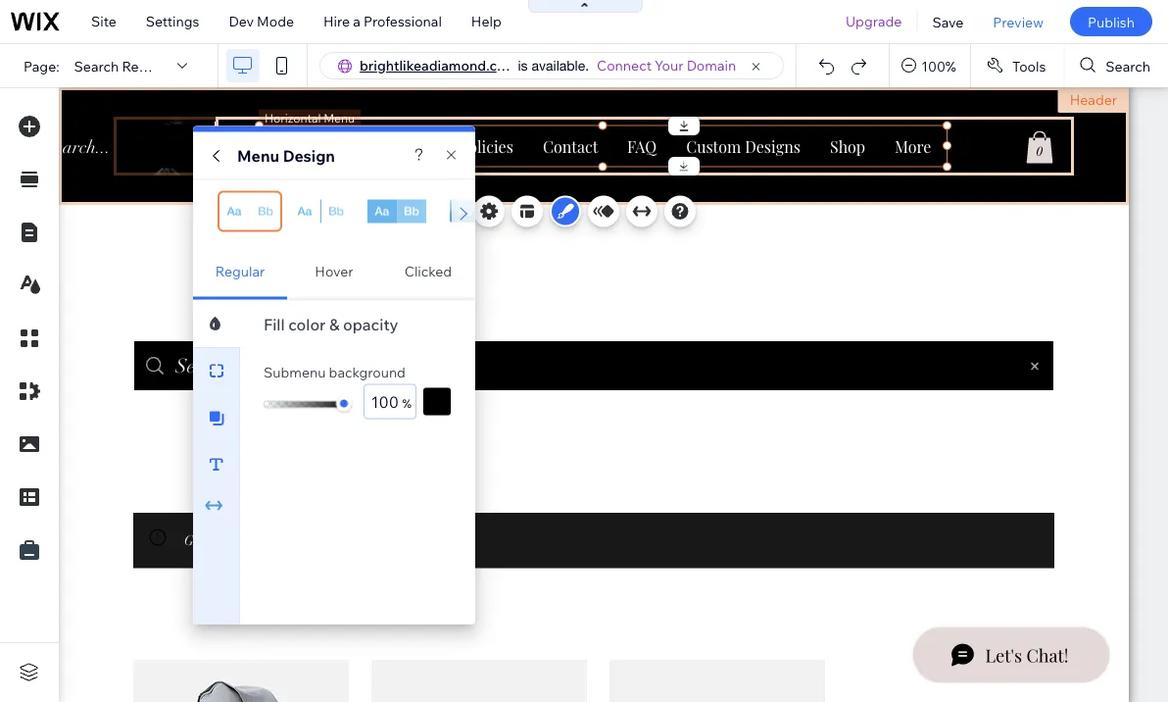Task type: locate. For each thing, give the bounding box(es) containing it.
100%
[[922, 57, 957, 74]]

tools button
[[972, 44, 1064, 87]]

help
[[471, 13, 502, 30]]

1 horizontal spatial menu
[[328, 202, 364, 220]]

connect
[[597, 57, 652, 74]]

search button
[[1065, 44, 1169, 87]]

1 vertical spatial menu
[[328, 202, 364, 220]]

2 search from the left
[[1106, 57, 1151, 74]]

1 search from the left
[[74, 57, 119, 74]]

settings
[[146, 13, 199, 30]]

regular
[[215, 263, 265, 280]]

menu right manage
[[328, 202, 364, 220]]

header
[[1070, 91, 1118, 108]]

manage menu
[[273, 202, 364, 220]]

search for search results
[[74, 57, 119, 74]]

mode
[[257, 13, 294, 30]]

opacity
[[343, 314, 399, 334]]

0 horizontal spatial search
[[74, 57, 119, 74]]

search results
[[74, 57, 169, 74]]

search down site
[[74, 57, 119, 74]]

1 horizontal spatial search
[[1106, 57, 1151, 74]]

site
[[91, 13, 116, 30]]

search
[[74, 57, 119, 74], [1106, 57, 1151, 74]]

search for search
[[1106, 57, 1151, 74]]

is
[[518, 57, 528, 74]]

your
[[655, 57, 684, 74]]

clicked
[[405, 263, 452, 280]]

shadow
[[264, 410, 316, 427]]

search inside button
[[1106, 57, 1151, 74]]

menu
[[237, 146, 280, 165], [328, 202, 364, 220]]

background
[[329, 363, 406, 380]]

submenu
[[264, 363, 326, 380]]

&
[[329, 314, 340, 334]]

design
[[283, 146, 335, 165]]

2
[[267, 177, 274, 192]]

0 vertical spatial menu
[[237, 146, 280, 165]]

fill color & opacity
[[264, 314, 399, 334]]

hire a professional
[[324, 13, 442, 30]]

color
[[288, 314, 326, 334]]

search down publish button
[[1106, 57, 1151, 74]]

submenu background
[[264, 363, 406, 380]]

0 horizontal spatial menu
[[237, 146, 280, 165]]

menu up "column 2"
[[237, 146, 280, 165]]

publish button
[[1071, 7, 1153, 36]]

a
[[353, 13, 361, 30]]

save
[[933, 13, 964, 30]]

available.
[[532, 57, 589, 74]]

None text field
[[364, 384, 417, 419]]



Task type: describe. For each thing, give the bounding box(es) containing it.
professional
[[364, 13, 442, 30]]

hover
[[315, 263, 354, 280]]

results
[[122, 57, 169, 74]]

100% button
[[891, 44, 971, 87]]

column
[[222, 177, 265, 192]]

navigate
[[396, 202, 454, 220]]

tools
[[1013, 57, 1047, 74]]

menu design
[[237, 146, 335, 165]]

fill
[[264, 314, 285, 334]]

hire
[[324, 13, 350, 30]]

save button
[[918, 0, 979, 43]]

domain
[[687, 57, 737, 74]]

manage
[[273, 202, 325, 220]]

is available. connect your domain
[[518, 57, 737, 74]]

preview button
[[979, 0, 1059, 43]]

column 2
[[222, 177, 274, 192]]

brightlikeadiamond.com
[[360, 57, 518, 74]]

upgrade
[[846, 13, 902, 30]]

dev mode
[[229, 13, 294, 30]]

dev
[[229, 13, 254, 30]]

publish
[[1088, 13, 1135, 30]]

preview
[[994, 13, 1044, 30]]



Task type: vqa. For each thing, say whether or not it's contained in the screenshot.
The Blog
no



